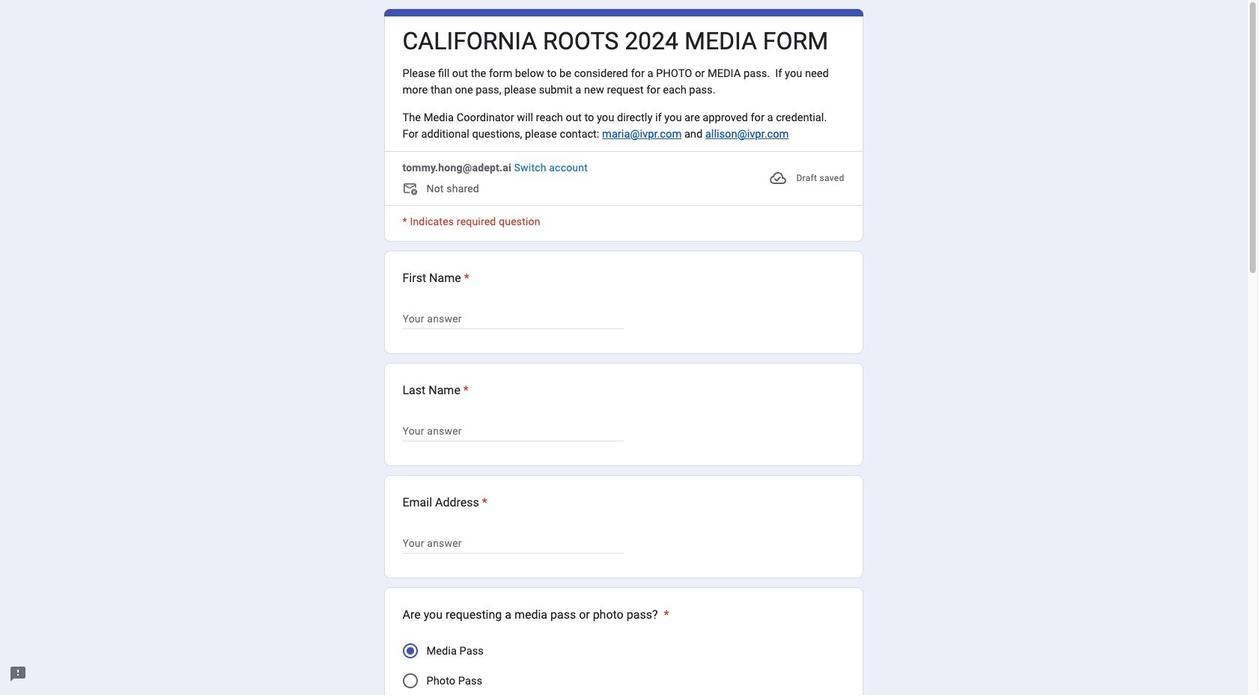 Task type: vqa. For each thing, say whether or not it's contained in the screenshot.
the Streamline option
no



Task type: locate. For each thing, give the bounding box(es) containing it.
4 heading from the top
[[403, 494, 488, 512]]

heading
[[403, 26, 829, 56], [403, 269, 469, 287], [403, 382, 469, 400], [403, 494, 488, 512], [403, 606, 669, 624]]

media pass image
[[406, 648, 414, 655]]

2 heading from the top
[[403, 269, 469, 287]]

list
[[384, 251, 863, 696]]

3 heading from the top
[[403, 382, 469, 400]]

your email and google account are not part of your response image
[[403, 181, 427, 199]]

None text field
[[403, 422, 624, 440], [403, 535, 624, 553], [403, 422, 624, 440], [403, 535, 624, 553]]

status
[[770, 160, 845, 196]]

photo pass image
[[403, 674, 418, 689]]

your email and google account are not part of your response image
[[403, 181, 421, 199]]

None text field
[[403, 310, 624, 328]]

required question element
[[461, 269, 469, 287], [461, 382, 469, 400], [479, 494, 488, 512], [661, 606, 669, 624]]



Task type: describe. For each thing, give the bounding box(es) containing it.
1 heading from the top
[[403, 26, 829, 56]]

Photo Pass radio
[[403, 674, 418, 689]]

Media Pass radio
[[403, 644, 418, 659]]

report a problem to google image
[[9, 666, 27, 684]]

5 heading from the top
[[403, 606, 669, 624]]



